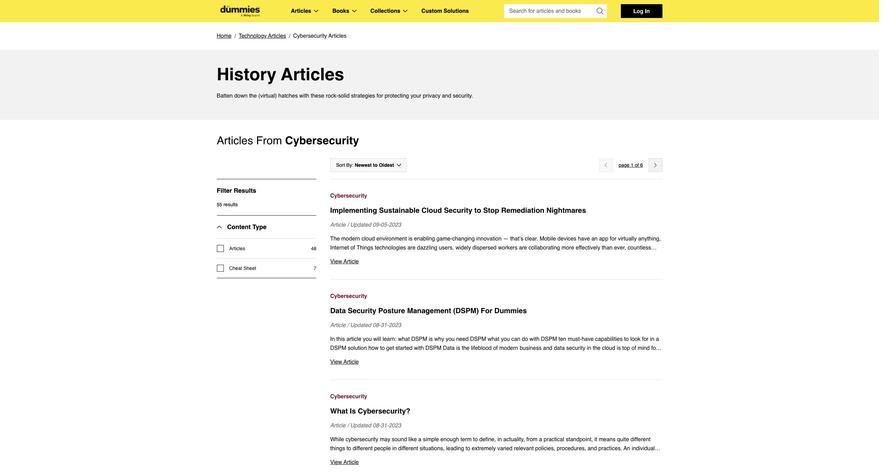 Task type: describe. For each thing, give the bounding box(es) containing it.
(dspm)
[[453, 307, 479, 315]]

/ for implementing
[[347, 222, 349, 228]]

cybersecurity up sort
[[285, 134, 359, 147]]

08- for cybersecurity?
[[373, 423, 381, 429]]

results
[[224, 202, 238, 208]]

hatches
[[278, 93, 298, 99]]

batten
[[217, 93, 233, 99]]

cybersecurity link for stop
[[330, 192, 663, 201]]

09-
[[373, 222, 381, 228]]

sustainable
[[379, 207, 420, 215]]

type
[[253, 224, 267, 231]]

cybersecurity for data
[[330, 294, 367, 300]]

article / updated 09-05-2023
[[330, 222, 401, 228]]

filter
[[217, 187, 232, 194]]

cheat
[[229, 266, 242, 271]]

Search for articles and books text field
[[504, 4, 594, 18]]

down
[[234, 93, 248, 99]]

view article for implementing
[[330, 259, 359, 265]]

55 results
[[217, 202, 238, 208]]

data security posture management (dspm) for dummies link
[[330, 306, 663, 316]]

6
[[640, 163, 643, 168]]

articles from cybersecurity
[[217, 134, 359, 147]]

oldest
[[379, 163, 394, 168]]

logo image
[[217, 5, 263, 17]]

home
[[217, 33, 232, 39]]

results
[[234, 187, 256, 194]]

31- for posture
[[381, 323, 389, 329]]

batten down the (virtual) hatches with these rock-solid strategies for protecting your privacy and security.
[[217, 93, 473, 99]]

articles left open article categories icon
[[291, 8, 311, 14]]

remediation
[[501, 207, 545, 215]]

the
[[249, 93, 257, 99]]

stop
[[483, 207, 499, 215]]

what is cybersecurity? link
[[330, 407, 663, 417]]

dummies
[[495, 307, 527, 315]]

technology articles link
[[239, 32, 286, 41]]

(virtual)
[[258, 93, 277, 99]]

home link
[[217, 32, 232, 41]]

page 1 of 6
[[619, 163, 643, 168]]

content type button
[[217, 216, 267, 239]]

articles left from
[[217, 134, 253, 147]]

view article for data
[[330, 359, 359, 366]]

data security posture management (dspm) for dummies
[[330, 307, 527, 315]]

view for what is cybersecurity?
[[330, 460, 342, 466]]

sheet
[[244, 266, 256, 271]]

55
[[217, 202, 222, 208]]

books
[[332, 8, 349, 14]]

newest
[[355, 163, 372, 168]]

technology articles
[[239, 33, 286, 39]]

log in
[[634, 8, 650, 14]]

08- for posture
[[373, 323, 381, 329]]

technology
[[239, 33, 267, 39]]

is
[[350, 408, 356, 416]]

0 vertical spatial to
[[373, 163, 378, 168]]

view article link for stop
[[330, 258, 663, 267]]

view for data security posture management (dspm) for dummies
[[330, 359, 342, 366]]

management
[[407, 307, 451, 315]]

data
[[330, 307, 346, 315]]

for
[[481, 307, 493, 315]]

posture
[[378, 307, 405, 315]]

/ for data
[[347, 323, 349, 329]]

updated for sustainable
[[350, 222, 371, 228]]

security inside 'link'
[[348, 307, 376, 315]]

by:
[[346, 163, 353, 168]]

cybersecurity for implementing
[[330, 193, 367, 199]]

rock-
[[326, 93, 338, 99]]

log in link
[[621, 4, 663, 18]]

with
[[299, 93, 309, 99]]



Task type: locate. For each thing, give the bounding box(es) containing it.
2 / from the top
[[347, 323, 349, 329]]

1 cybersecurity link from the top
[[330, 192, 663, 201]]

1 view article link from the top
[[330, 258, 663, 267]]

articles up "these"
[[281, 64, 344, 84]]

08- down the posture
[[373, 323, 381, 329]]

1 horizontal spatial security
[[444, 207, 473, 215]]

2023 for posture
[[389, 323, 401, 329]]

1 updated from the top
[[350, 222, 371, 228]]

08-
[[373, 323, 381, 329], [373, 423, 381, 429]]

of
[[635, 163, 639, 168]]

cybersecurity link up data security posture management (dspm) for dummies 'link'
[[330, 292, 663, 301]]

log
[[634, 8, 644, 14]]

2 view article link from the top
[[330, 358, 663, 367]]

2 08- from the top
[[373, 423, 381, 429]]

1 view article from the top
[[330, 259, 359, 265]]

0 vertical spatial 2023
[[389, 222, 401, 228]]

article / updated 08-31-2023
[[330, 323, 401, 329], [330, 423, 401, 429]]

sort by: newest to oldest
[[336, 163, 394, 168]]

7
[[314, 266, 316, 271]]

1 vertical spatial updated
[[350, 323, 371, 329]]

cloud
[[422, 207, 442, 215]]

3 cybersecurity link from the top
[[330, 393, 663, 402]]

2 vertical spatial view
[[330, 460, 342, 466]]

3 2023 from the top
[[389, 423, 401, 429]]

protecting
[[385, 93, 409, 99]]

view article link
[[330, 258, 663, 267], [330, 358, 663, 367], [330, 459, 663, 468]]

1 vertical spatial 31-
[[381, 423, 389, 429]]

0 horizontal spatial security
[[348, 307, 376, 315]]

cheat sheet
[[229, 266, 256, 271]]

article
[[330, 222, 346, 228], [344, 259, 359, 265], [330, 323, 346, 329], [344, 359, 359, 366], [330, 423, 346, 429], [344, 460, 359, 466]]

content
[[227, 224, 251, 231]]

open article categories image
[[314, 10, 319, 12]]

to left stop
[[475, 207, 481, 215]]

from
[[256, 134, 282, 147]]

open book categories image
[[352, 10, 357, 12]]

sort
[[336, 163, 345, 168]]

2023 for cybersecurity?
[[389, 423, 401, 429]]

1 horizontal spatial to
[[475, 207, 481, 215]]

31- for cybersecurity?
[[381, 423, 389, 429]]

2 updated from the top
[[350, 323, 371, 329]]

updated for security
[[350, 323, 371, 329]]

3 updated from the top
[[350, 423, 371, 429]]

0 vertical spatial 08-
[[373, 323, 381, 329]]

articles up cheat
[[229, 246, 245, 252]]

1 vertical spatial /
[[347, 323, 349, 329]]

article / updated 08-31-2023 down the posture
[[330, 323, 401, 329]]

48
[[311, 246, 316, 252]]

0 horizontal spatial to
[[373, 163, 378, 168]]

2 vertical spatial view article link
[[330, 459, 663, 468]]

cybersecurity down open article categories icon
[[293, 33, 327, 39]]

custom solutions
[[422, 8, 469, 14]]

31- down 'cybersecurity?'
[[381, 423, 389, 429]]

cybersecurity up is at the left bottom of the page
[[330, 394, 367, 400]]

security right the cloud
[[444, 207, 473, 215]]

in
[[645, 8, 650, 14]]

cybersecurity link up what is cybersecurity? link at the bottom
[[330, 393, 663, 402]]

31- down the posture
[[381, 323, 389, 329]]

solid
[[338, 93, 350, 99]]

2023 down the posture
[[389, 323, 401, 329]]

1 view from the top
[[330, 259, 342, 265]]

group
[[504, 4, 607, 18]]

cybersecurity for what
[[330, 394, 367, 400]]

2023 for cloud
[[389, 222, 401, 228]]

cybersecurity link for for
[[330, 292, 663, 301]]

1 article / updated 08-31-2023 from the top
[[330, 323, 401, 329]]

1 31- from the top
[[381, 323, 389, 329]]

3 view article from the top
[[330, 460, 359, 466]]

1
[[631, 163, 634, 168]]

updated
[[350, 222, 371, 228], [350, 323, 371, 329], [350, 423, 371, 429]]

cookie consent banner dialog
[[0, 448, 879, 473]]

strategies
[[351, 93, 375, 99]]

1 vertical spatial view article link
[[330, 358, 663, 367]]

history articles
[[217, 64, 344, 84]]

2 2023 from the top
[[389, 323, 401, 329]]

history
[[217, 64, 277, 84]]

custom solutions link
[[422, 7, 469, 16]]

2 vertical spatial view article
[[330, 460, 359, 466]]

view article
[[330, 259, 359, 265], [330, 359, 359, 366], [330, 460, 359, 466]]

2 view from the top
[[330, 359, 342, 366]]

08- down what is cybersecurity?
[[373, 423, 381, 429]]

articles down books
[[329, 33, 347, 39]]

cybersecurity
[[293, 33, 327, 39], [285, 134, 359, 147], [330, 193, 367, 199], [330, 294, 367, 300], [330, 394, 367, 400]]

solutions
[[444, 8, 469, 14]]

1 vertical spatial security
[[348, 307, 376, 315]]

2023 down sustainable
[[389, 222, 401, 228]]

1 vertical spatial 08-
[[373, 423, 381, 429]]

privacy
[[423, 93, 441, 99]]

0 vertical spatial 31-
[[381, 323, 389, 329]]

2 vertical spatial /
[[347, 423, 349, 429]]

articles
[[291, 8, 311, 14], [268, 33, 286, 39], [329, 33, 347, 39], [281, 64, 344, 84], [217, 134, 253, 147], [229, 246, 245, 252]]

article / updated 08-31-2023 down what is cybersecurity?
[[330, 423, 401, 429]]

security right data
[[348, 307, 376, 315]]

articles inside "link"
[[268, 33, 286, 39]]

view for implementing sustainable cloud security to stop remediation nightmares
[[330, 259, 342, 265]]

security
[[444, 207, 473, 215], [348, 307, 376, 315]]

articles right technology
[[268, 33, 286, 39]]

collections
[[371, 8, 400, 14]]

3 view from the top
[[330, 460, 342, 466]]

updated for is
[[350, 423, 371, 429]]

1 vertical spatial view article
[[330, 359, 359, 366]]

view article link for for
[[330, 358, 663, 367]]

cybersecurity up implementing
[[330, 193, 367, 199]]

0 vertical spatial updated
[[350, 222, 371, 228]]

implementing sustainable cloud security to stop remediation nightmares link
[[330, 206, 663, 216]]

0 vertical spatial security
[[444, 207, 473, 215]]

to
[[373, 163, 378, 168], [475, 207, 481, 215]]

custom
[[422, 8, 442, 14]]

1 vertical spatial 2023
[[389, 323, 401, 329]]

your
[[411, 93, 422, 99]]

cybersecurity articles
[[293, 33, 347, 39]]

what
[[330, 408, 348, 416]]

2 article / updated 08-31-2023 from the top
[[330, 423, 401, 429]]

filter results
[[217, 187, 256, 194]]

1 vertical spatial to
[[475, 207, 481, 215]]

cybersecurity link
[[330, 192, 663, 201], [330, 292, 663, 301], [330, 393, 663, 402]]

content type
[[227, 224, 267, 231]]

page 1 of 6 button
[[619, 161, 643, 169]]

0 vertical spatial /
[[347, 222, 349, 228]]

/
[[347, 222, 349, 228], [347, 323, 349, 329], [347, 423, 349, 429]]

2 vertical spatial 2023
[[389, 423, 401, 429]]

implementing
[[330, 207, 377, 215]]

1 2023 from the top
[[389, 222, 401, 228]]

1 vertical spatial article / updated 08-31-2023
[[330, 423, 401, 429]]

for
[[377, 93, 383, 99]]

0 vertical spatial view
[[330, 259, 342, 265]]

security.
[[453, 93, 473, 99]]

2 31- from the top
[[381, 423, 389, 429]]

nightmares
[[547, 207, 586, 215]]

1 vertical spatial view
[[330, 359, 342, 366]]

implementing sustainable cloud security to stop remediation nightmares
[[330, 207, 586, 215]]

article / updated 08-31-2023 for is
[[330, 423, 401, 429]]

cybersecurity?
[[358, 408, 410, 416]]

2023
[[389, 222, 401, 228], [389, 323, 401, 329], [389, 423, 401, 429]]

1 / from the top
[[347, 222, 349, 228]]

2023 down 'cybersecurity?'
[[389, 423, 401, 429]]

to left the oldest
[[373, 163, 378, 168]]

cybersecurity up data
[[330, 294, 367, 300]]

2 view article from the top
[[330, 359, 359, 366]]

0 vertical spatial view article
[[330, 259, 359, 265]]

3 / from the top
[[347, 423, 349, 429]]

view
[[330, 259, 342, 265], [330, 359, 342, 366], [330, 460, 342, 466]]

1 08- from the top
[[373, 323, 381, 329]]

view article for what
[[330, 460, 359, 466]]

2 vertical spatial cybersecurity link
[[330, 393, 663, 402]]

open collections list image
[[403, 10, 408, 12]]

0 vertical spatial cybersecurity link
[[330, 192, 663, 201]]

31-
[[381, 323, 389, 329], [381, 423, 389, 429]]

article / updated 08-31-2023 for security
[[330, 323, 401, 329]]

05-
[[381, 222, 389, 228]]

these
[[311, 93, 324, 99]]

page
[[619, 163, 630, 168]]

what is cybersecurity?
[[330, 408, 410, 416]]

and
[[442, 93, 451, 99]]

2 vertical spatial updated
[[350, 423, 371, 429]]

cybersecurity link up implementing sustainable cloud security to stop remediation nightmares link
[[330, 192, 663, 201]]

0 vertical spatial article / updated 08-31-2023
[[330, 323, 401, 329]]

2 cybersecurity link from the top
[[330, 292, 663, 301]]

/ for what
[[347, 423, 349, 429]]

1 vertical spatial cybersecurity link
[[330, 292, 663, 301]]

3 view article link from the top
[[330, 459, 663, 468]]

0 vertical spatial view article link
[[330, 258, 663, 267]]



Task type: vqa. For each thing, say whether or not it's contained in the screenshot.
"with"
yes



